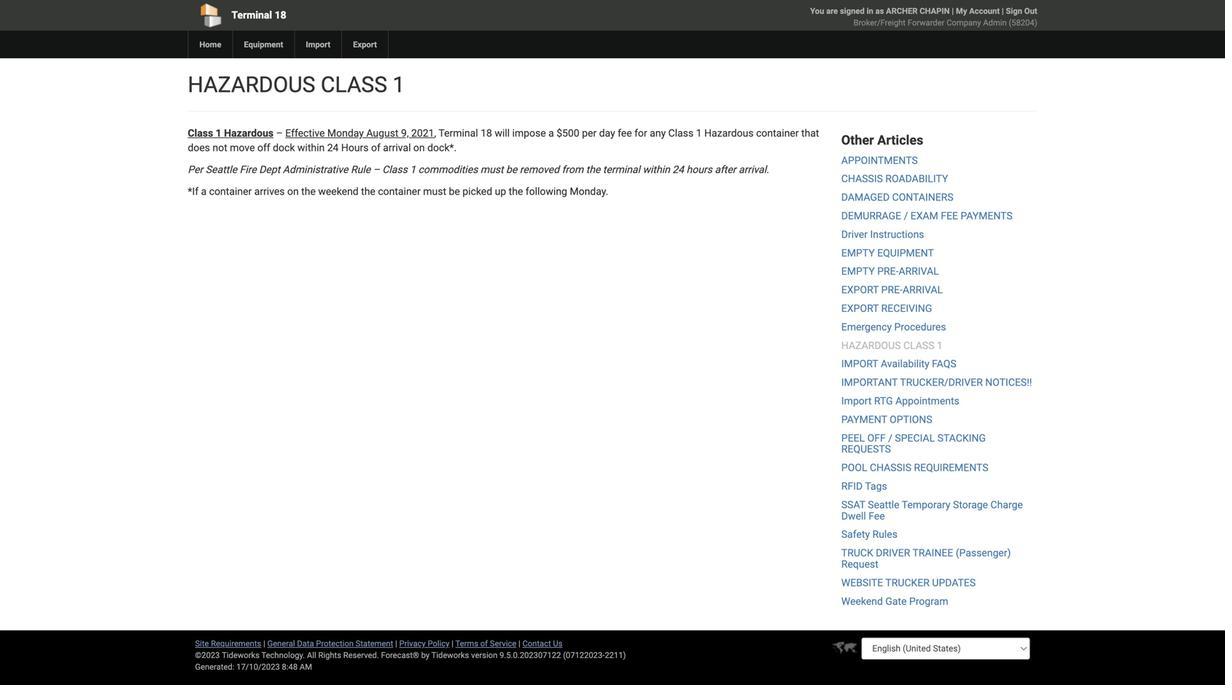 Task type: vqa. For each thing, say whether or not it's contained in the screenshot.
to
no



Task type: describe. For each thing, give the bounding box(es) containing it.
1 inside , terminal 18 will impose a $500 per day fee for any class 1 hazardous container that does not move off dock within 24 hours of arrival on dock*.
[[696, 127, 702, 139]]

website trucker updates link
[[842, 577, 976, 589]]

administrative
[[283, 164, 348, 176]]

peel off / special stacking requests link
[[842, 432, 986, 456]]

admin
[[984, 18, 1007, 27]]

that
[[802, 127, 820, 139]]

website
[[842, 577, 883, 589]]

as
[[876, 6, 884, 16]]

weekend
[[842, 596, 883, 608]]

rtg
[[875, 395, 893, 407]]

9,
[[401, 127, 409, 139]]

(passenger)
[[956, 548, 1011, 560]]

driver
[[842, 229, 868, 241]]

0 horizontal spatial class
[[188, 127, 213, 139]]

dock
[[273, 142, 295, 154]]

emergency procedures link
[[842, 321, 946, 333]]

damaged containers link
[[842, 192, 954, 204]]

fire
[[240, 164, 257, 176]]

within inside , terminal 18 will impose a $500 per day fee for any class 1 hazardous container that does not move off dock within 24 hours of arrival on dock*.
[[298, 142, 325, 154]]

2 empty from the top
[[842, 266, 875, 278]]

| left my on the right of page
[[952, 6, 954, 16]]

rights
[[318, 651, 341, 661]]

off
[[868, 432, 886, 444]]

0 vertical spatial pre-
[[878, 266, 899, 278]]

chapin
[[920, 6, 950, 16]]

import
[[842, 358, 879, 370]]

in
[[867, 6, 874, 16]]

commodities
[[418, 164, 478, 176]]

trucker
[[886, 577, 930, 589]]

18 inside , terminal 18 will impose a $500 per day fee for any class 1 hazardous container that does not move off dock within 24 hours of arrival on dock*.
[[481, 127, 492, 139]]

1 up not
[[216, 127, 222, 139]]

1 vertical spatial /
[[889, 432, 893, 444]]

per seattle fire dept administrative rule – class 1 commodities must be removed from the terminal within 24 hours after arrival.
[[188, 164, 769, 176]]

(07122023-
[[563, 651, 605, 661]]

pool chassis requirements link
[[842, 462, 989, 474]]

damaged
[[842, 192, 890, 204]]

terms
[[456, 639, 479, 649]]

| left 'general'
[[263, 639, 265, 649]]

tags
[[865, 481, 887, 493]]

procedures
[[895, 321, 946, 333]]

ssat
[[842, 499, 866, 511]]

requests
[[842, 444, 891, 456]]

export
[[353, 40, 377, 49]]

hours
[[341, 142, 369, 154]]

class inside other articles appointments chassis roadability damaged containers demurrage / exam fee payments driver instructions empty equipment empty pre-arrival export pre-arrival export receiving emergency procedures hazardous class 1 import availability faqs important trucker/driver notices!! import rtg appointments payment options peel off / special stacking requests pool chassis requirements rfid tags ssat seattle temporary storage charge dwell fee safety rules truck driver trainee (passenger) request website trucker updates weekend gate program
[[904, 340, 935, 352]]

0 vertical spatial arrival
[[899, 266, 939, 278]]

container inside , terminal 18 will impose a $500 per day fee for any class 1 hazardous container that does not move off dock within 24 hours of arrival on dock*.
[[756, 127, 799, 139]]

move
[[230, 142, 255, 154]]

export pre-arrival link
[[842, 284, 943, 296]]

| up forecast®
[[395, 639, 397, 649]]

on inside , terminal 18 will impose a $500 per day fee for any class 1 hazardous container that does not move off dock within 24 hours of arrival on dock*.
[[414, 142, 425, 154]]

ssat seattle temporary storage charge dwell fee link
[[842, 499, 1023, 523]]

pool
[[842, 462, 868, 474]]

*if
[[188, 186, 199, 198]]

| left sign at the right of page
[[1002, 6, 1004, 16]]

0 horizontal spatial 18
[[275, 9, 286, 21]]

policy
[[428, 639, 450, 649]]

program
[[910, 596, 949, 608]]

0 vertical spatial class
[[321, 72, 387, 98]]

fee
[[618, 127, 632, 139]]

demurrage / exam fee payments link
[[842, 210, 1013, 222]]

payment options link
[[842, 414, 933, 426]]

chassis roadability link
[[842, 173, 949, 185]]

you are signed in as archer chapin | my account | sign out broker/freight forwarder company admin (58204)
[[811, 6, 1038, 27]]

important
[[842, 377, 898, 389]]

import inside other articles appointments chassis roadability damaged containers demurrage / exam fee payments driver instructions empty equipment empty pre-arrival export pre-arrival export receiving emergency procedures hazardous class 1 import availability faqs important trucker/driver notices!! import rtg appointments payment options peel off / special stacking requests pool chassis requirements rfid tags ssat seattle temporary storage charge dwell fee safety rules truck driver trainee (passenger) request website trucker updates weekend gate program
[[842, 395, 872, 407]]

empty pre-arrival link
[[842, 266, 939, 278]]

,
[[434, 127, 436, 139]]

rules
[[873, 529, 898, 541]]

forecast®
[[381, 651, 419, 661]]

fee
[[869, 510, 885, 523]]

dwell
[[842, 510, 866, 523]]

safety
[[842, 529, 870, 541]]

24 inside , terminal 18 will impose a $500 per day fee for any class 1 hazardous container that does not move off dock within 24 hours of arrival on dock*.
[[327, 142, 339, 154]]

archer
[[886, 6, 918, 16]]

$500
[[557, 127, 580, 139]]

the right the from
[[586, 164, 601, 176]]

important trucker/driver notices!! link
[[842, 377, 1032, 389]]

site requirements link
[[195, 639, 261, 649]]

seattle inside other articles appointments chassis roadability damaged containers demurrage / exam fee payments driver instructions empty equipment empty pre-arrival export pre-arrival export receiving emergency procedures hazardous class 1 import availability faqs important trucker/driver notices!! import rtg appointments payment options peel off / special stacking requests pool chassis requirements rfid tags ssat seattle temporary storage charge dwell fee safety rules truck driver trainee (passenger) request website trucker updates weekend gate program
[[868, 499, 900, 511]]

other articles appointments chassis roadability damaged containers demurrage / exam fee payments driver instructions empty equipment empty pre-arrival export pre-arrival export receiving emergency procedures hazardous class 1 import availability faqs important trucker/driver notices!! import rtg appointments payment options peel off / special stacking requests pool chassis requirements rfid tags ssat seattle temporary storage charge dwell fee safety rules truck driver trainee (passenger) request website trucker updates weekend gate program
[[842, 133, 1032, 608]]

effective
[[285, 127, 325, 139]]

trainee
[[913, 548, 954, 560]]

will
[[495, 127, 510, 139]]

all
[[307, 651, 316, 661]]

updates
[[932, 577, 976, 589]]

appointments link
[[842, 155, 918, 167]]

1 vertical spatial pre-
[[882, 284, 903, 296]]

| up 9.5.0.202307122
[[519, 639, 521, 649]]

the down administrative
[[301, 186, 316, 198]]

hazardous inside , terminal 18 will impose a $500 per day fee for any class 1 hazardous container that does not move off dock within 24 hours of arrival on dock*.
[[705, 127, 754, 139]]

of inside , terminal 18 will impose a $500 per day fee for any class 1 hazardous container that does not move off dock within 24 hours of arrival on dock*.
[[371, 142, 381, 154]]

technology.
[[262, 651, 305, 661]]

tideworks
[[432, 651, 469, 661]]

driver
[[876, 548, 911, 560]]

broker/freight
[[854, 18, 906, 27]]

9.5.0.202307122
[[500, 651, 561, 661]]

statement
[[356, 639, 393, 649]]

hazardous class 1
[[188, 72, 405, 98]]

my account link
[[956, 6, 1000, 16]]

class 1 hazardous – effective monday august 9, 2021
[[188, 127, 434, 139]]

fee
[[941, 210, 959, 222]]

monday.
[[570, 186, 609, 198]]

terms of service link
[[456, 639, 517, 649]]

other
[[842, 133, 874, 148]]

a inside , terminal 18 will impose a $500 per day fee for any class 1 hazardous container that does not move off dock within 24 hours of arrival on dock*.
[[549, 127, 554, 139]]

peel
[[842, 432, 865, 444]]

1 horizontal spatial 24
[[673, 164, 684, 176]]

1 horizontal spatial container
[[378, 186, 421, 198]]

1 hazardous from the left
[[224, 127, 274, 139]]

special
[[895, 432, 935, 444]]

per
[[188, 164, 203, 176]]

, terminal 18 will impose a $500 per day fee for any class 1 hazardous container that does not move off dock within 24 hours of arrival on dock*.
[[188, 127, 820, 154]]



Task type: locate. For each thing, give the bounding box(es) containing it.
1 vertical spatial 18
[[481, 127, 492, 139]]

of up version
[[481, 639, 488, 649]]

0 horizontal spatial seattle
[[206, 164, 237, 176]]

1 horizontal spatial on
[[414, 142, 425, 154]]

hazardous inside other articles appointments chassis roadability damaged containers demurrage / exam fee payments driver instructions empty equipment empty pre-arrival export pre-arrival export receiving emergency procedures hazardous class 1 import availability faqs important trucker/driver notices!! import rtg appointments payment options peel off / special stacking requests pool chassis requirements rfid tags ssat seattle temporary storage charge dwell fee safety rules truck driver trainee (passenger) request website trucker updates weekend gate program
[[842, 340, 901, 352]]

terminal 18
[[232, 9, 286, 21]]

0 horizontal spatial hazardous
[[188, 72, 315, 98]]

/
[[904, 210, 908, 222], [889, 432, 893, 444]]

1 vertical spatial export
[[842, 303, 879, 315]]

1 vertical spatial of
[[481, 639, 488, 649]]

container down fire
[[209, 186, 252, 198]]

1 export from the top
[[842, 284, 879, 296]]

import up hazardous class 1
[[306, 40, 331, 49]]

17/10/2023
[[237, 663, 280, 672]]

0 vertical spatial of
[[371, 142, 381, 154]]

0 horizontal spatial on
[[287, 186, 299, 198]]

within right terminal on the top
[[643, 164, 670, 176]]

temporary
[[902, 499, 951, 511]]

2 horizontal spatial class
[[669, 127, 694, 139]]

be down the commodities
[[449, 186, 460, 198]]

us
[[553, 639, 563, 649]]

home
[[200, 40, 221, 49]]

sign out link
[[1006, 6, 1038, 16]]

container down arrival
[[378, 186, 421, 198]]

hazardous up move
[[224, 127, 274, 139]]

terminal
[[232, 9, 272, 21], [439, 127, 478, 139]]

0 vertical spatial hazardous
[[188, 72, 315, 98]]

0 horizontal spatial container
[[209, 186, 252, 198]]

– right rule
[[373, 164, 380, 176]]

instructions
[[871, 229, 925, 241]]

on down 2021
[[414, 142, 425, 154]]

1 up 9,
[[393, 72, 405, 98]]

the right up
[[509, 186, 523, 198]]

arrival up receiving
[[903, 284, 943, 296]]

2 horizontal spatial container
[[756, 127, 799, 139]]

container left that
[[756, 127, 799, 139]]

empty down driver
[[842, 247, 875, 259]]

0 vertical spatial terminal
[[232, 9, 272, 21]]

contact us link
[[523, 639, 563, 649]]

pre- down empty pre-arrival link
[[882, 284, 903, 296]]

chassis up tags
[[870, 462, 912, 474]]

0 horizontal spatial –
[[276, 127, 283, 139]]

for
[[635, 127, 648, 139]]

1 vertical spatial seattle
[[868, 499, 900, 511]]

0 vertical spatial /
[[904, 210, 908, 222]]

arrival down equipment
[[899, 266, 939, 278]]

0 horizontal spatial a
[[201, 186, 207, 198]]

of inside site requirements | general data protection statement | privacy policy | terms of service | contact us ©2023 tideworks technology. all rights reserved. forecast® by tideworks version 9.5.0.202307122 (07122023-2211) generated: 17/10/2023 8:48 am
[[481, 639, 488, 649]]

| up tideworks
[[452, 639, 454, 649]]

import up payment
[[842, 395, 872, 407]]

on
[[414, 142, 425, 154], [287, 186, 299, 198]]

1 vertical spatial a
[[201, 186, 207, 198]]

per
[[582, 127, 597, 139]]

– up dock at the top left of the page
[[276, 127, 283, 139]]

august
[[366, 127, 399, 139]]

1 vertical spatial –
[[373, 164, 380, 176]]

hazardous
[[224, 127, 274, 139], [705, 127, 754, 139]]

a right *if
[[201, 186, 207, 198]]

0 vertical spatial chassis
[[842, 173, 883, 185]]

1 horizontal spatial terminal
[[439, 127, 478, 139]]

18 up the equipment
[[275, 9, 286, 21]]

1 horizontal spatial of
[[481, 639, 488, 649]]

1 vertical spatial on
[[287, 186, 299, 198]]

1 up *if a container arrives on the weekend the container must be picked up the following monday.
[[410, 164, 416, 176]]

hazardous down emergency
[[842, 340, 901, 352]]

following
[[526, 186, 567, 198]]

24 left hours
[[673, 164, 684, 176]]

equipment
[[878, 247, 934, 259]]

18 left will
[[481, 127, 492, 139]]

data
[[297, 639, 314, 649]]

the down rule
[[361, 186, 376, 198]]

1 horizontal spatial hazardous
[[705, 127, 754, 139]]

hazardous up after
[[705, 127, 754, 139]]

1 horizontal spatial seattle
[[868, 499, 900, 511]]

1 horizontal spatial within
[[643, 164, 670, 176]]

0 horizontal spatial 24
[[327, 142, 339, 154]]

class right any
[[669, 127, 694, 139]]

1 vertical spatial must
[[423, 186, 447, 198]]

pre-
[[878, 266, 899, 278], [882, 284, 903, 296]]

1 empty from the top
[[842, 247, 875, 259]]

hazardous down equipment link
[[188, 72, 315, 98]]

1 vertical spatial 24
[[673, 164, 684, 176]]

notices!!
[[986, 377, 1032, 389]]

appointments
[[842, 155, 918, 167]]

you
[[811, 6, 825, 16]]

privacy policy link
[[399, 639, 450, 649]]

1 vertical spatial terminal
[[439, 127, 478, 139]]

0 horizontal spatial class
[[321, 72, 387, 98]]

demurrage
[[842, 210, 902, 222]]

24 down monday
[[327, 142, 339, 154]]

account
[[970, 6, 1000, 16]]

up
[[495, 186, 506, 198]]

1 up hours
[[696, 127, 702, 139]]

of down august
[[371, 142, 381, 154]]

0 horizontal spatial within
[[298, 142, 325, 154]]

home link
[[188, 31, 232, 58]]

be up up
[[506, 164, 517, 176]]

2021
[[411, 127, 434, 139]]

export up emergency
[[842, 303, 879, 315]]

forwarder
[[908, 18, 945, 27]]

rfid tags link
[[842, 481, 887, 493]]

1 horizontal spatial 18
[[481, 127, 492, 139]]

equipment
[[244, 40, 283, 49]]

within down class 1 hazardous – effective monday august 9, 2021
[[298, 142, 325, 154]]

dock*.
[[428, 142, 457, 154]]

availability
[[881, 358, 930, 370]]

1 horizontal spatial hazardous
[[842, 340, 901, 352]]

1 vertical spatial be
[[449, 186, 460, 198]]

arrival.
[[739, 164, 769, 176]]

signed
[[840, 6, 865, 16]]

0 horizontal spatial of
[[371, 142, 381, 154]]

truck driver trainee (passenger) request link
[[842, 548, 1011, 571]]

seattle down tags
[[868, 499, 900, 511]]

export up "export receiving" link
[[842, 284, 879, 296]]

1 vertical spatial import
[[842, 395, 872, 407]]

0 horizontal spatial hazardous
[[224, 127, 274, 139]]

2 hazardous from the left
[[705, 127, 754, 139]]

removed
[[520, 164, 560, 176]]

1 horizontal spatial /
[[904, 210, 908, 222]]

requirements
[[211, 639, 261, 649]]

1 horizontal spatial must
[[481, 164, 504, 176]]

seattle down not
[[206, 164, 237, 176]]

0 horizontal spatial be
[[449, 186, 460, 198]]

emergency
[[842, 321, 892, 333]]

0 horizontal spatial terminal
[[232, 9, 272, 21]]

0 vertical spatial a
[[549, 127, 554, 139]]

0 vertical spatial must
[[481, 164, 504, 176]]

from
[[562, 164, 584, 176]]

empty
[[842, 247, 875, 259], [842, 266, 875, 278]]

must up up
[[481, 164, 504, 176]]

a left '$500'
[[549, 127, 554, 139]]

class inside , terminal 18 will impose a $500 per day fee for any class 1 hazardous container that does not move off dock within 24 hours of arrival on dock*.
[[669, 127, 694, 139]]

1 horizontal spatial class
[[382, 164, 408, 176]]

0 horizontal spatial must
[[423, 186, 447, 198]]

–
[[276, 127, 283, 139], [373, 164, 380, 176]]

0 vertical spatial seattle
[[206, 164, 237, 176]]

weekend gate program link
[[842, 596, 949, 608]]

©2023 tideworks
[[195, 651, 260, 661]]

1 horizontal spatial a
[[549, 127, 554, 139]]

pre- down empty equipment link
[[878, 266, 899, 278]]

0 vertical spatial –
[[276, 127, 283, 139]]

empty equipment link
[[842, 247, 934, 259]]

0 horizontal spatial /
[[889, 432, 893, 444]]

generated:
[[195, 663, 235, 672]]

0 horizontal spatial import
[[306, 40, 331, 49]]

2 export from the top
[[842, 303, 879, 315]]

roadability
[[886, 173, 949, 185]]

1 horizontal spatial –
[[373, 164, 380, 176]]

class down arrival
[[382, 164, 408, 176]]

1 vertical spatial within
[[643, 164, 670, 176]]

0 vertical spatial be
[[506, 164, 517, 176]]

terminal inside , terminal 18 will impose a $500 per day fee for any class 1 hazardous container that does not move off dock within 24 hours of arrival on dock*.
[[439, 127, 478, 139]]

/ right off
[[889, 432, 893, 444]]

appointments
[[896, 395, 960, 407]]

0 vertical spatial 24
[[327, 142, 339, 154]]

must
[[481, 164, 504, 176], [423, 186, 447, 198]]

charge
[[991, 499, 1023, 511]]

1 horizontal spatial class
[[904, 340, 935, 352]]

rfid
[[842, 481, 863, 493]]

trucker/driver
[[900, 377, 983, 389]]

8:48
[[282, 663, 298, 672]]

payments
[[961, 210, 1013, 222]]

class down procedures
[[904, 340, 935, 352]]

contact
[[523, 639, 551, 649]]

am
[[300, 663, 312, 672]]

0 vertical spatial import
[[306, 40, 331, 49]]

export link
[[341, 31, 388, 58]]

1 vertical spatial arrival
[[903, 284, 943, 296]]

on right the arrives on the top left of page
[[287, 186, 299, 198]]

1 vertical spatial class
[[904, 340, 935, 352]]

chassis up damaged on the top right
[[842, 173, 883, 185]]

must down the commodities
[[423, 186, 447, 198]]

terminal up equipment link
[[232, 9, 272, 21]]

class
[[321, 72, 387, 98], [904, 340, 935, 352]]

version
[[471, 651, 498, 661]]

day
[[599, 127, 615, 139]]

(58204)
[[1009, 18, 1038, 27]]

empty down empty equipment link
[[842, 266, 875, 278]]

terminal up dock*.
[[439, 127, 478, 139]]

off
[[257, 142, 270, 154]]

options
[[890, 414, 933, 426]]

1 up faqs
[[937, 340, 943, 352]]

1 inside other articles appointments chassis roadability damaged containers demurrage / exam fee payments driver instructions empty equipment empty pre-arrival export pre-arrival export receiving emergency procedures hazardous class 1 import availability faqs important trucker/driver notices!! import rtg appointments payment options peel off / special stacking requests pool chassis requirements rfid tags ssat seattle temporary storage charge dwell fee safety rules truck driver trainee (passenger) request website trucker updates weekend gate program
[[937, 340, 943, 352]]

0 vertical spatial on
[[414, 142, 425, 154]]

impose
[[512, 127, 546, 139]]

0 vertical spatial 18
[[275, 9, 286, 21]]

rule
[[351, 164, 371, 176]]

weekend
[[318, 186, 359, 198]]

*if a container arrives on the weekend the container must be picked up the following monday.
[[188, 186, 609, 198]]

0 vertical spatial empty
[[842, 247, 875, 259]]

1 horizontal spatial import
[[842, 395, 872, 407]]

1 vertical spatial empty
[[842, 266, 875, 278]]

1 horizontal spatial be
[[506, 164, 517, 176]]

class down export link
[[321, 72, 387, 98]]

class up 'does'
[[188, 127, 213, 139]]

arrives
[[254, 186, 285, 198]]

0 vertical spatial within
[[298, 142, 325, 154]]

1 vertical spatial chassis
[[870, 462, 912, 474]]

/ left 'exam'
[[904, 210, 908, 222]]

1 vertical spatial hazardous
[[842, 340, 901, 352]]

any
[[650, 127, 666, 139]]

0 vertical spatial export
[[842, 284, 879, 296]]

import availability faqs link
[[842, 358, 957, 370]]



